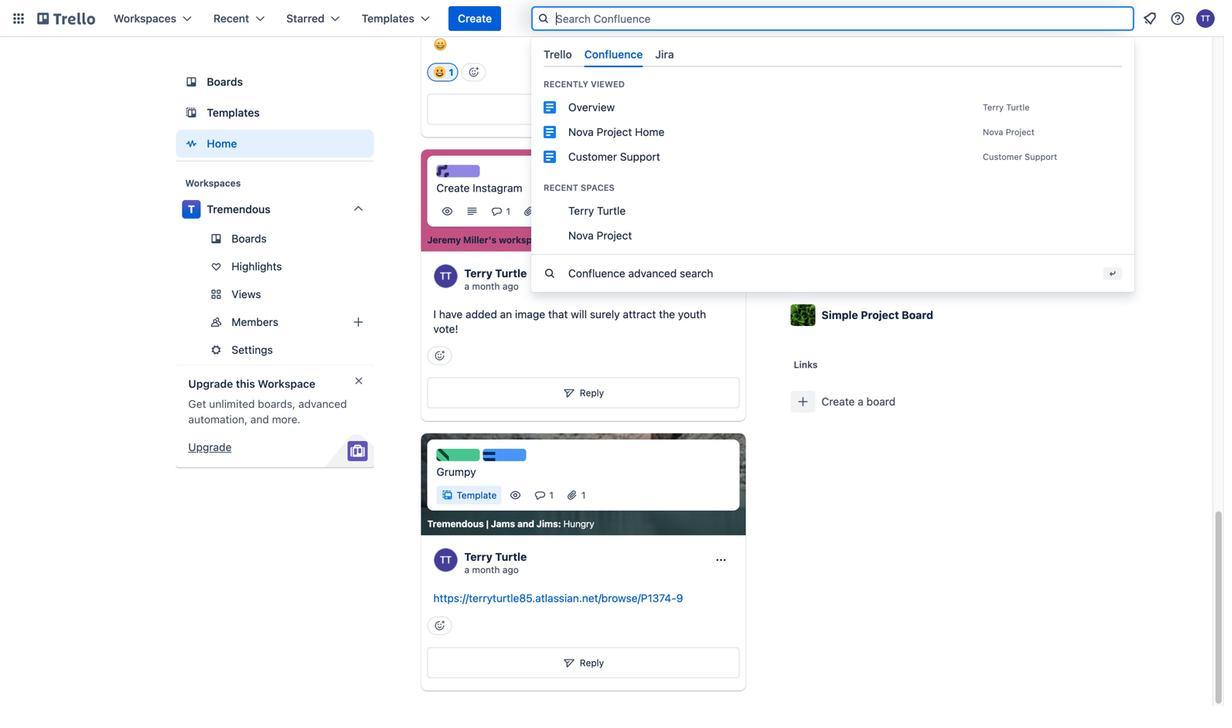 Task type: describe. For each thing, give the bounding box(es) containing it.
1 up jims
[[549, 490, 554, 501]]

1 up hungry
[[581, 490, 586, 501]]

surely
[[590, 308, 620, 321]]

jeremy for jeremy miller's workspace beyond imagination
[[427, 235, 461, 246]]

upgrade for upgrade this workspace get unlimited boards, advanced automation, and more.
[[188, 378, 233, 391]]

boards link for highlights
[[176, 227, 374, 251]]

0 horizontal spatial support
[[620, 151, 660, 163]]

back to home image
[[37, 6, 95, 31]]

get
[[188, 398, 206, 411]]

0 horizontal spatial terry turtle
[[568, 205, 626, 217]]

boards for highlights
[[232, 232, 267, 245]]

highlights link
[[176, 254, 374, 279]]

add reaction image for grumpy
[[427, 617, 452, 636]]

workspace
[[258, 378, 315, 391]]

color: green, title: none image
[[437, 449, 480, 462]]

0 vertical spatial advanced
[[628, 267, 677, 280]]

templates inside dropdown button
[[362, 12, 415, 25]]

create for create a board
[[822, 396, 855, 408]]

create a board
[[822, 396, 896, 408]]

hungry
[[563, 519, 594, 530]]

simple project board
[[822, 309, 933, 322]]

confluence advanced search
[[568, 267, 713, 280]]

reply button for create instagram
[[427, 378, 740, 409]]

imagination
[[591, 235, 645, 246]]

grinning image
[[433, 38, 447, 51]]

starred button
[[277, 6, 349, 31]]

starred
[[286, 12, 325, 25]]

ago for grumpy
[[503, 565, 519, 576]]

color: purple, title: none image
[[437, 165, 480, 178]]

miller's for jeremy miller's workspace beyond imagination
[[463, 235, 497, 246]]

template board image
[[182, 104, 201, 122]]

jira tab
[[649, 42, 680, 67]]

recent spaces
[[544, 183, 615, 193]]

trello tab
[[537, 42, 578, 67]]

ago for create instagram
[[503, 281, 519, 292]]

beyond imagination link
[[555, 234, 645, 246]]

this
[[236, 378, 255, 391]]

nova project inside "link"
[[568, 229, 632, 242]]

upgrade button
[[188, 440, 232, 455]]

1 reply from the top
[[580, 104, 604, 115]]

0 horizontal spatial customer
[[568, 151, 617, 163]]

simple
[[822, 309, 858, 322]]

youth
[[678, 308, 706, 321]]

have
[[439, 308, 463, 321]]

advanced inside upgrade this workspace get unlimited boards, advanced automation, and more.
[[298, 398, 347, 411]]

overview
[[568, 101, 615, 114]]

overview image
[[544, 101, 556, 114]]

unlimited
[[209, 398, 255, 411]]

upgrade this workspace get unlimited boards, advanced automation, and more.
[[188, 378, 347, 426]]

0 vertical spatial terry turtle
[[983, 103, 1030, 113]]

project down click to unstar jams and jims. it will be removed from your starred list. image
[[1006, 127, 1035, 137]]

added
[[466, 308, 497, 321]]

recent button
[[204, 6, 274, 31]]

grumpy
[[437, 466, 476, 479]]

highlights
[[232, 260, 282, 273]]

1 horizontal spatial nova project
[[983, 127, 1035, 137]]

will
[[571, 308, 587, 321]]

simple project board link
[[785, 297, 1049, 334]]

reply button for grumpy
[[427, 648, 740, 679]]

click to unstar jams and jims. it will be removed from your starred list. image
[[1023, 110, 1038, 125]]

https://terryturtle85.atlassian.net/browse/p1374-9
[[433, 592, 683, 605]]

create for create instagram
[[437, 182, 470, 195]]

template
[[457, 490, 497, 501]]

views link
[[176, 282, 374, 307]]

jams
[[491, 519, 515, 530]]

1 down instagram
[[506, 206, 510, 217]]

a for grumpy
[[464, 565, 469, 576]]

automation,
[[188, 413, 247, 426]]

settings link
[[176, 338, 374, 363]]

a inside create a board "button"
[[858, 396, 864, 408]]

reply for grumpy
[[580, 658, 604, 669]]

board
[[902, 309, 933, 322]]

https://terryturtle85.atlassian.net/browse/p1374-9 link
[[433, 592, 683, 605]]

recently viewed
[[544, 79, 625, 89]]

project left the board
[[861, 309, 899, 322]]

customer support image
[[544, 151, 556, 163]]

create instagram
[[437, 182, 522, 195]]

confluence tab
[[578, 42, 649, 67]]

board
[[867, 396, 896, 408]]

|
[[486, 519, 489, 530]]

tab list containing trello
[[537, 42, 1128, 67]]

image
[[515, 308, 545, 321]]

home link
[[176, 130, 374, 158]]

i have added an image that will surely attract the youth vote!
[[433, 308, 706, 335]]



Task type: vqa. For each thing, say whether or not it's contained in the screenshot.


Task type: locate. For each thing, give the bounding box(es) containing it.
terry left click to unstar jams and jims. it will be removed from your starred list. image
[[983, 103, 1004, 113]]

0 vertical spatial reply button
[[427, 94, 740, 125]]

recent down customer support icon
[[544, 183, 578, 193]]

boards,
[[258, 398, 296, 411]]

color: blue, title: none image
[[483, 449, 526, 462]]

jira
[[655, 48, 674, 61]]

reply button down recently viewed
[[427, 94, 740, 125]]

boards link for templates
[[176, 68, 374, 96]]

recently
[[544, 79, 588, 89]]

a
[[464, 281, 469, 292], [858, 396, 864, 408], [464, 565, 469, 576]]

tab list
[[537, 42, 1128, 67]]

more.
[[272, 413, 301, 426]]

1 vertical spatial terry turtle a month ago
[[464, 551, 527, 576]]

workspace up confluence advanced search icon
[[499, 235, 548, 246]]

1 vertical spatial month
[[472, 565, 500, 576]]

1 vertical spatial a
[[858, 396, 864, 408]]

0 vertical spatial month
[[472, 281, 500, 292]]

terry down |
[[464, 551, 492, 564]]

and
[[250, 413, 269, 426], [517, 519, 534, 530]]

jeremy down create instagram
[[427, 235, 461, 246]]

project right beyond
[[597, 229, 632, 242]]

tremendous
[[207, 203, 271, 216], [427, 519, 484, 530]]

links
[[794, 360, 818, 370]]

1 vertical spatial advanced
[[298, 398, 347, 411]]

customer
[[568, 151, 617, 163], [983, 152, 1022, 162]]

members
[[232, 316, 278, 329]]

create inside button
[[458, 12, 492, 25]]

settings
[[232, 344, 273, 356]]

the
[[659, 308, 675, 321]]

workspace up the board
[[890, 243, 937, 254]]

0 horizontal spatial nova project
[[568, 229, 632, 242]]

add image
[[349, 313, 368, 332]]

0 horizontal spatial advanced
[[298, 398, 347, 411]]

workspace for jeremy miller's workspace
[[890, 243, 937, 254]]

that
[[548, 308, 568, 321]]

a left board
[[858, 396, 864, 408]]

support
[[620, 151, 660, 163], [1025, 152, 1057, 162]]

nova project
[[983, 127, 1035, 137], [568, 229, 632, 242]]

0 vertical spatial recent
[[213, 12, 249, 25]]

attract
[[623, 308, 656, 321]]

terry turtle link
[[531, 199, 1134, 224]]

1 vertical spatial workspaces
[[185, 178, 241, 189]]

viewed
[[591, 79, 625, 89]]

1 vertical spatial and
[[517, 519, 534, 530]]

1 vertical spatial terry turtle
[[568, 205, 626, 217]]

home image
[[182, 135, 201, 153]]

reply down recently viewed
[[580, 104, 604, 115]]

reply button
[[427, 94, 740, 125], [427, 378, 740, 409], [427, 648, 740, 679]]

tremendous for tremendous | jams and jims : hungry
[[427, 519, 484, 530]]

tremendous | jams and jims : hungry
[[427, 519, 594, 530]]

nova project link
[[531, 224, 1134, 248]]

recent for recent
[[213, 12, 249, 25]]

0 vertical spatial workspaces
[[114, 12, 176, 25]]

0 horizontal spatial tremendous
[[207, 203, 271, 216]]

turtle
[[1006, 103, 1030, 113], [597, 205, 626, 217], [495, 267, 527, 280], [495, 551, 527, 564]]

templates right starred popup button
[[362, 12, 415, 25]]

confluence
[[584, 48, 643, 61], [568, 267, 625, 280]]

https://terryturtle85.atlassian.net/browse/p1374-
[[433, 592, 676, 605]]

month
[[472, 281, 500, 292], [472, 565, 500, 576]]

beyond
[[555, 235, 589, 246]]

0 horizontal spatial workspace
[[499, 235, 548, 246]]

0 vertical spatial add reaction image
[[461, 63, 486, 82]]

terry up added
[[464, 267, 492, 280]]

0 horizontal spatial recent
[[213, 12, 249, 25]]

0 vertical spatial boards link
[[176, 68, 374, 96]]

0 notifications image
[[1141, 9, 1159, 28]]

upgrade for upgrade
[[188, 441, 232, 454]]

nova project home
[[568, 126, 665, 139]]

1
[[449, 67, 454, 78], [506, 206, 510, 217], [549, 490, 554, 501], [581, 490, 586, 501]]

nova inside nova project "link"
[[568, 229, 594, 242]]

advanced up attract
[[628, 267, 677, 280]]

2 terry turtle a month ago from the top
[[464, 551, 527, 576]]

boards up highlights
[[232, 232, 267, 245]]

1 month from the top
[[472, 281, 500, 292]]

month for create instagram
[[472, 281, 500, 292]]

1 vertical spatial boards
[[232, 232, 267, 245]]

create down color: purple, title: none image
[[437, 182, 470, 195]]

reply for create instagram
[[580, 388, 604, 399]]

customer support
[[568, 151, 660, 163], [983, 152, 1057, 162]]

spaces
[[581, 183, 615, 193]]

1 horizontal spatial workspace
[[890, 243, 937, 254]]

boards
[[207, 75, 243, 88], [232, 232, 267, 245]]

reply
[[580, 104, 604, 115], [580, 388, 604, 399], [580, 658, 604, 669]]

2 vertical spatial reply
[[580, 658, 604, 669]]

workspaces button
[[104, 6, 201, 31]]

1 reply button from the top
[[427, 94, 740, 125]]

month up added
[[472, 281, 500, 292]]

boards right board icon
[[207, 75, 243, 88]]

workspace
[[499, 235, 548, 246], [890, 243, 937, 254]]

and left jims
[[517, 519, 534, 530]]

templates right template board image
[[207, 106, 260, 119]]

0 horizontal spatial workspaces
[[114, 12, 176, 25]]

2 vertical spatial add reaction image
[[427, 617, 452, 636]]

1 vertical spatial nova project
[[568, 229, 632, 242]]

miller's down create instagram
[[463, 235, 497, 246]]

1 vertical spatial confluence
[[568, 267, 625, 280]]

upgrade up get
[[188, 378, 233, 391]]

miller's for jeremy miller's workspace
[[856, 243, 888, 254]]

jeremy
[[427, 235, 461, 246], [822, 243, 854, 254]]

terry turtle
[[983, 103, 1030, 113], [568, 205, 626, 217]]

terry turtle a month ago for create instagram
[[464, 267, 527, 292]]

upgrade down automation,
[[188, 441, 232, 454]]

1 vertical spatial upgrade
[[188, 441, 232, 454]]

0 horizontal spatial and
[[250, 413, 269, 426]]

members link
[[176, 310, 374, 335]]

month for grumpy
[[472, 565, 500, 576]]

advanced up more. on the bottom left
[[298, 398, 347, 411]]

confluence up viewed
[[584, 48, 643, 61]]

1 horizontal spatial jeremy
[[822, 243, 854, 254]]

0 vertical spatial confluence
[[584, 48, 643, 61]]

t
[[188, 203, 195, 216]]

templates link
[[176, 99, 374, 127]]

create a board button
[[785, 384, 1049, 421]]

board image
[[182, 73, 201, 91]]

2 vertical spatial create
[[822, 396, 855, 408]]

1 horizontal spatial customer
[[983, 152, 1022, 162]]

a down the tremendous | jams and jims : hungry
[[464, 565, 469, 576]]

boards for templates
[[207, 75, 243, 88]]

boards link up templates link
[[176, 68, 374, 96]]

i
[[433, 308, 436, 321]]

tremendous left |
[[427, 519, 484, 530]]

1 vertical spatial templates
[[207, 106, 260, 119]]

templates
[[362, 12, 415, 25], [207, 106, 260, 119]]

create left 'search' icon
[[458, 12, 492, 25]]

customer support down nova project home on the top
[[568, 151, 660, 163]]

terry turtle a month ago up an
[[464, 267, 527, 292]]

9
[[676, 592, 683, 605]]

0 vertical spatial a
[[464, 281, 469, 292]]

1 horizontal spatial and
[[517, 519, 534, 530]]

0 horizontal spatial customer support
[[568, 151, 660, 163]]

reply down https://terryturtle85.atlassian.net/browse/p1374-9 'link'
[[580, 658, 604, 669]]

0 vertical spatial ago
[[503, 281, 519, 292]]

0 vertical spatial nova project
[[983, 127, 1035, 137]]

jeremy for jeremy miller's workspace
[[822, 243, 854, 254]]

confluence for confluence
[[584, 48, 643, 61]]

and down boards,
[[250, 413, 269, 426]]

jeremy miller's workspace link
[[785, 223, 1049, 260]]

create inside "button"
[[822, 396, 855, 408]]

recent
[[213, 12, 249, 25], [544, 183, 578, 193]]

jeremy miller's workspace
[[822, 243, 937, 254]]

recent for recent spaces
[[544, 183, 578, 193]]

primary element
[[0, 0, 1224, 37]]

views
[[232, 288, 261, 301]]

2 reply from the top
[[580, 388, 604, 399]]

trello
[[544, 48, 572, 61]]

1 horizontal spatial recent
[[544, 183, 578, 193]]

confluence for confluence advanced search
[[568, 267, 625, 280]]

search
[[680, 267, 713, 280]]

2 vertical spatial a
[[464, 565, 469, 576]]

create left board
[[822, 396, 855, 408]]

1 vertical spatial tremendous
[[427, 519, 484, 530]]

1 vertical spatial boards link
[[176, 227, 374, 251]]

terry turtle a month ago down jams
[[464, 551, 527, 576]]

0 horizontal spatial miller's
[[463, 235, 497, 246]]

0 vertical spatial boards
[[207, 75, 243, 88]]

0 horizontal spatial templates
[[207, 106, 260, 119]]

:
[[558, 519, 561, 530]]

nova
[[568, 126, 594, 139], [983, 127, 1003, 137], [568, 229, 594, 242]]

upgrade inside upgrade this workspace get unlimited boards, advanced automation, and more.
[[188, 378, 233, 391]]

nova project down spaces
[[568, 229, 632, 242]]

3 reply from the top
[[580, 658, 604, 669]]

jeremy up confluence advanced search link
[[822, 243, 854, 254]]

upgrade
[[188, 378, 233, 391], [188, 441, 232, 454]]

home
[[635, 126, 665, 139], [207, 137, 237, 150]]

0 vertical spatial tremendous
[[207, 203, 271, 216]]

support down click to unstar jams and jims. it will be removed from your starred list. image
[[1025, 152, 1057, 162]]

0 vertical spatial and
[[250, 413, 269, 426]]

ago down the tremendous | jams and jims : hungry
[[503, 565, 519, 576]]

2 month from the top
[[472, 565, 500, 576]]

terry turtle (terryturtle) image
[[1196, 9, 1215, 28]]

1 horizontal spatial workspaces
[[185, 178, 241, 189]]

2 boards link from the top
[[176, 227, 374, 251]]

project inside "link"
[[597, 229, 632, 242]]

1 upgrade from the top
[[188, 378, 233, 391]]

confluence advanced search link
[[531, 255, 1134, 292]]

1 down the create button at top left
[[449, 67, 454, 78]]

jims
[[536, 519, 558, 530]]

0 vertical spatial reply
[[580, 104, 604, 115]]

1 horizontal spatial terry turtle
[[983, 103, 1030, 113]]

nova project home image
[[544, 126, 556, 139]]

1 terry turtle a month ago from the top
[[464, 267, 527, 292]]

vote!
[[433, 323, 458, 335]]

recent inside dropdown button
[[213, 12, 249, 25]]

1 vertical spatial ago
[[503, 565, 519, 576]]

month down |
[[472, 565, 500, 576]]

confluence inside tab
[[584, 48, 643, 61]]

reply button down https://terryturtle85.atlassian.net/browse/p1374-9 'link'
[[427, 648, 740, 679]]

workspaces
[[114, 12, 176, 25], [185, 178, 241, 189]]

1 vertical spatial add reaction image
[[427, 347, 452, 366]]

recent left starred
[[213, 12, 249, 25]]

a for create instagram
[[464, 281, 469, 292]]

tremendous right t
[[207, 203, 271, 216]]

confluence advanced search image
[[544, 268, 556, 280]]

confluence down beyond imagination link at top
[[568, 267, 625, 280]]

reply button down i have added an image that will surely attract the youth vote!
[[427, 378, 740, 409]]

1 horizontal spatial support
[[1025, 152, 1057, 162]]

0 vertical spatial upgrade
[[188, 378, 233, 391]]

2 reply button from the top
[[427, 378, 740, 409]]

ago up an
[[503, 281, 519, 292]]

0 vertical spatial templates
[[362, 12, 415, 25]]

jeremy miller's workspace beyond imagination
[[427, 235, 645, 246]]

0 horizontal spatial jeremy
[[427, 235, 461, 246]]

project down overview
[[597, 126, 632, 139]]

0 vertical spatial create
[[458, 12, 492, 25]]

nova project down click to unstar jams and jims. it will be removed from your starred list. image
[[983, 127, 1035, 137]]

terry turtle a month ago for grumpy
[[464, 551, 527, 576]]

search image
[[537, 12, 550, 25]]

3 reply button from the top
[[427, 648, 740, 679]]

support down nova project home on the top
[[620, 151, 660, 163]]

miller's
[[463, 235, 497, 246], [856, 243, 888, 254]]

an
[[500, 308, 512, 321]]

1 ago from the top
[[503, 281, 519, 292]]

customer support down click to unstar jams and jims. it will be removed from your starred list. image
[[983, 152, 1057, 162]]

1 horizontal spatial customer support
[[983, 152, 1057, 162]]

create button
[[449, 6, 501, 31]]

terry down recent spaces
[[568, 205, 594, 217]]

create for create
[[458, 12, 492, 25]]

templates button
[[352, 6, 439, 31]]

a up added
[[464, 281, 469, 292]]

1 horizontal spatial tremendous
[[427, 519, 484, 530]]

tremendous for tremendous
[[207, 203, 271, 216]]

1 vertical spatial reply button
[[427, 378, 740, 409]]

jams and jims link
[[491, 518, 558, 530]]

1 horizontal spatial miller's
[[856, 243, 888, 254]]

and inside upgrade this workspace get unlimited boards, advanced automation, and more.
[[250, 413, 269, 426]]

2 vertical spatial reply button
[[427, 648, 740, 679]]

workspace for jeremy miller's workspace beyond imagination
[[499, 235, 548, 246]]

reply down i have added an image that will surely attract the youth vote!
[[580, 388, 604, 399]]

0 horizontal spatial home
[[207, 137, 237, 150]]

1 vertical spatial recent
[[544, 183, 578, 193]]

add reaction image for create instagram
[[427, 347, 452, 366]]

add reaction image
[[461, 63, 486, 82], [427, 347, 452, 366], [427, 617, 452, 636]]

1 vertical spatial create
[[437, 182, 470, 195]]

boards link up highlights link
[[176, 227, 374, 251]]

1 horizontal spatial templates
[[362, 12, 415, 25]]

miller's up confluence advanced search link
[[856, 243, 888, 254]]

1 horizontal spatial advanced
[[628, 267, 677, 280]]

Search Confluence field
[[531, 6, 1134, 31]]

workspaces inside popup button
[[114, 12, 176, 25]]

1 boards link from the top
[[176, 68, 374, 96]]

0 vertical spatial terry turtle a month ago
[[464, 267, 527, 292]]

2 upgrade from the top
[[188, 441, 232, 454]]

1 vertical spatial reply
[[580, 388, 604, 399]]

1 horizontal spatial home
[[635, 126, 665, 139]]

project
[[597, 126, 632, 139], [1006, 127, 1035, 137], [597, 229, 632, 242], [861, 309, 899, 322]]

instagram
[[473, 182, 522, 195]]

2 ago from the top
[[503, 565, 519, 576]]

open information menu image
[[1170, 11, 1185, 26]]



